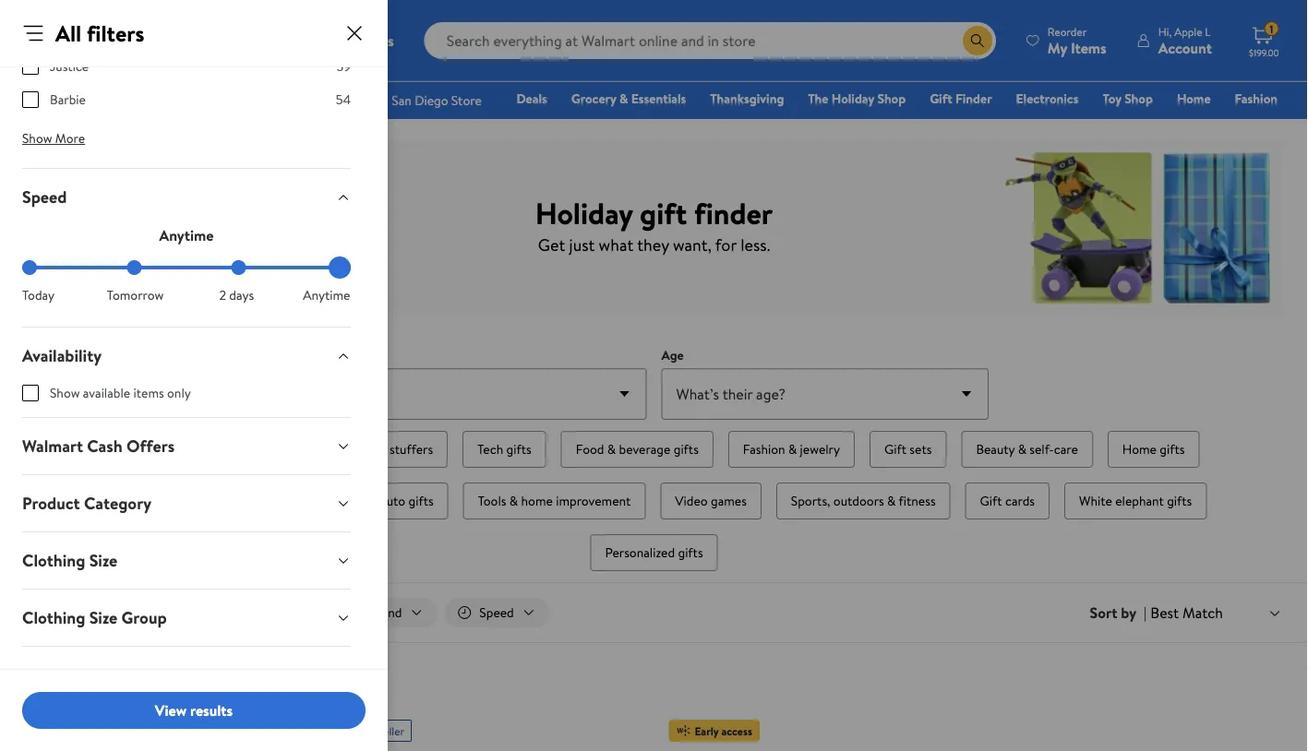 Task type: describe. For each thing, give the bounding box(es) containing it.
they
[[637, 233, 669, 256]]

gifts for tech gifts
[[506, 440, 532, 458]]

grocery
[[571, 90, 616, 108]]

none checkbox inside brand group
[[22, 91, 39, 108]]

fashion for fashion registry
[[1235, 90, 1278, 108]]

clothing size group
[[22, 607, 167, 630]]

what
[[599, 233, 634, 256]]

get
[[538, 233, 565, 256]]

video games button
[[660, 483, 762, 520]]

online
[[165, 696, 204, 717]]

books, movies & music list item
[[98, 479, 261, 524]]

cards
[[1005, 492, 1035, 510]]

sports, outdoors & fitness
[[791, 492, 936, 510]]

books, movies & music
[[116, 492, 242, 510]]

less.
[[741, 233, 770, 256]]

food & beverage gifts list item
[[557, 427, 717, 472]]

close panel image
[[343, 22, 366, 44]]

deals link
[[508, 89, 556, 108]]

Anytime radio
[[336, 260, 351, 275]]

top
[[123, 440, 143, 458]]

stocking stuffers list item
[[320, 427, 452, 472]]

speed button
[[7, 169, 366, 225]]

video games list item
[[657, 479, 765, 524]]

walmart cash offers
[[22, 435, 175, 458]]

1 seller from the left
[[57, 723, 83, 739]]

debit
[[1167, 115, 1199, 133]]

white
[[1079, 492, 1112, 510]]

available
[[83, 384, 130, 402]]

& left the 'fitness'
[[887, 492, 896, 510]]

show more
[[22, 129, 85, 147]]

fashion & jewelry list item
[[725, 427, 859, 472]]

gift finder link
[[922, 89, 1000, 108]]

1
[[1270, 21, 1274, 37]]

access
[[721, 723, 752, 739]]

deals
[[516, 90, 547, 108]]

the
[[808, 90, 829, 108]]

ideas
[[156, 27, 184, 45]]

0 vertical spatial holiday
[[832, 90, 874, 108]]

today
[[22, 286, 55, 304]]

stuffers
[[390, 440, 433, 458]]

show more button
[[7, 124, 100, 153]]

1 shop from the left
[[878, 90, 906, 108]]

& for beauty
[[1018, 440, 1027, 458]]

& left music
[[198, 492, 207, 510]]

top picks list item
[[105, 427, 193, 472]]

electronics link
[[1008, 89, 1087, 108]]

tools & home improvement
[[478, 492, 631, 510]]

one
[[1136, 115, 1164, 133]]

electronics
[[1016, 90, 1079, 108]]

improvement
[[556, 492, 631, 510]]

product category
[[22, 492, 151, 515]]

gifts for home gifts
[[1160, 440, 1185, 458]]

gift sets button
[[870, 431, 947, 468]]

gift sets
[[885, 440, 932, 458]]

tomorrow
[[107, 286, 164, 304]]

filters inside dialog
[[87, 18, 144, 48]]

persona
[[320, 346, 364, 364]]

brand group
[[22, 0, 351, 124]]

for
[[715, 233, 737, 256]]

auto gifts list item
[[360, 479, 452, 524]]

all inside 'button'
[[57, 604, 72, 622]]

sort and filter section element
[[0, 584, 1308, 643]]

none checkbox inside brand group
[[22, 58, 39, 75]]

none range field inside all filters dialog
[[22, 266, 351, 270]]

/
[[118, 27, 123, 45]]

white elephant gifts list item
[[1061, 479, 1211, 524]]

shoe size
[[22, 664, 90, 687]]

2
[[219, 286, 226, 304]]

when
[[58, 696, 93, 717]]

gift cards button
[[965, 483, 1050, 520]]

grocery & essentials link
[[563, 89, 695, 108]]

home gifts
[[1123, 440, 1185, 458]]

stocking
[[338, 440, 387, 458]]

& for fashion
[[788, 440, 797, 458]]

sports, outdoors & fitness button
[[776, 483, 951, 520]]

the holiday shop link
[[800, 89, 914, 108]]

product
[[22, 492, 80, 515]]

thanksgiving
[[710, 90, 784, 108]]

all filters inside 'button'
[[57, 604, 108, 622]]

all filters dialog
[[0, 0, 388, 752]]

Today radio
[[22, 260, 37, 275]]

thanksgiving link
[[702, 89, 792, 108]]

anytime inside how fast do you want your order? option group
[[303, 286, 350, 304]]

offers
[[126, 435, 175, 458]]

gifts
[[22, 27, 50, 45]]

2 best seller from the left
[[355, 723, 405, 739]]

sports,
[[791, 492, 830, 510]]

tools & home improvement button
[[463, 483, 646, 520]]

cash
[[87, 435, 122, 458]]

toy shop
[[1103, 90, 1153, 108]]

one debit link
[[1128, 114, 1207, 134]]

results
[[190, 701, 233, 721]]

gift sets list item
[[866, 427, 950, 472]]

show available items only
[[50, 384, 191, 402]]

gift cards
[[980, 492, 1035, 510]]

gifts inside food & beverage gifts button
[[674, 440, 699, 458]]

registry inside 'fashion registry'
[[1065, 115, 1112, 133]]

2 days
[[219, 286, 254, 304]]

walmart image
[[30, 26, 150, 55]]

beauty
[[976, 440, 1015, 458]]

toy
[[1103, 90, 1122, 108]]

games
[[711, 492, 747, 510]]

toy shop link
[[1095, 89, 1161, 108]]

early
[[695, 723, 719, 739]]

early access
[[695, 723, 752, 739]]

price when purchased online
[[22, 696, 204, 717]]

auto gifts
[[378, 492, 434, 510]]

auto
[[378, 492, 406, 510]]

personalized gifts button
[[590, 535, 718, 572]]

sets
[[910, 440, 932, 458]]

home for home gifts
[[1123, 440, 1157, 458]]



Task type: locate. For each thing, give the bounding box(es) containing it.
gifts inside home gifts button
[[1160, 440, 1185, 458]]

0 horizontal spatial home
[[1123, 440, 1157, 458]]

show right show available items only checkbox
[[50, 384, 80, 402]]

walmart+
[[1223, 115, 1278, 133]]

gifts for personalized gifts
[[678, 544, 703, 562]]

1 vertical spatial fashion
[[743, 440, 785, 458]]

music
[[210, 492, 242, 510]]

group containing top picks
[[66, 427, 1242, 575]]

finder up when
[[59, 657, 111, 683]]

size for shoe size
[[62, 664, 90, 687]]

best
[[33, 723, 55, 739], [355, 723, 376, 739]]

1 clothing from the top
[[22, 549, 85, 572]]

&
[[53, 27, 61, 45], [619, 90, 628, 108], [607, 440, 616, 458], [788, 440, 797, 458], [1018, 440, 1027, 458], [198, 492, 207, 510], [510, 492, 518, 510], [887, 492, 896, 510]]

size up when
[[62, 664, 90, 687]]

show left more
[[22, 129, 52, 147]]

& right tools
[[510, 492, 518, 510]]

shop inside 'link'
[[1125, 90, 1153, 108]]

group
[[122, 607, 167, 630]]

None radio
[[231, 260, 246, 275]]

home up debit at the top right
[[1177, 90, 1211, 108]]

want,
[[673, 233, 712, 256]]

1 best from the left
[[33, 723, 55, 739]]

2 best from the left
[[355, 723, 376, 739]]

white elephant gifts button
[[1065, 483, 1207, 520]]

category
[[84, 492, 151, 515]]

gifts for auto gifts
[[409, 492, 434, 510]]

& right grocery
[[619, 90, 628, 108]]

gift right /
[[130, 27, 153, 45]]

& for tools
[[510, 492, 518, 510]]

gifts up elephant
[[1160, 440, 1185, 458]]

registry down toy
[[1065, 115, 1112, 133]]

gifts right beverage
[[674, 440, 699, 458]]

& inside 'list item'
[[510, 492, 518, 510]]

size for clothing size group
[[89, 607, 118, 630]]

0 horizontal spatial registry
[[64, 27, 111, 45]]

39
[[337, 57, 351, 75]]

Show available items only checkbox
[[22, 385, 39, 402]]

gift left sets
[[885, 440, 907, 458]]

self-
[[1030, 440, 1054, 458]]

0 horizontal spatial fashion
[[743, 440, 785, 458]]

holiday
[[832, 90, 874, 108], [535, 192, 633, 233]]

sponsored
[[1217, 78, 1268, 94]]

0 horizontal spatial holiday
[[535, 192, 633, 233]]

clothing up shoe size
[[22, 607, 85, 630]]

legal information image
[[211, 699, 226, 714]]

show inside button
[[22, 129, 52, 147]]

gifts inside white elephant gifts button
[[1167, 492, 1192, 510]]

gift ideas link
[[130, 27, 184, 45]]

gifts
[[506, 440, 532, 458], [674, 440, 699, 458], [1160, 440, 1185, 458], [409, 492, 434, 510], [1167, 492, 1192, 510], [678, 544, 703, 562]]

only
[[167, 384, 191, 402]]

gifts & registry / gift ideas
[[22, 27, 184, 45]]

gifts inside the tech gifts button
[[506, 440, 532, 458]]

clothing inside "clothing size group" dropdown button
[[22, 607, 85, 630]]

group
[[66, 427, 1242, 575]]

2 clothing from the top
[[22, 607, 85, 630]]

gift for gift finder
[[930, 90, 952, 108]]

food
[[576, 440, 604, 458]]

home up elephant
[[1123, 440, 1157, 458]]

anytime up how fast do you want your order? option group
[[159, 225, 214, 246]]

gift right the holiday shop
[[930, 90, 952, 108]]

1 vertical spatial all
[[57, 604, 72, 622]]

all filters down clothing size
[[57, 604, 108, 622]]

gifts right personalized
[[678, 544, 703, 562]]

registry link
[[1057, 114, 1121, 134]]

clothing inside clothing size dropdown button
[[22, 549, 85, 572]]

by
[[1121, 603, 1137, 623]]

0 horizontal spatial best
[[33, 723, 55, 739]]

0 vertical spatial filters
[[87, 18, 144, 48]]

0 vertical spatial size
[[89, 549, 118, 572]]

shop
[[878, 90, 906, 108], [1125, 90, 1153, 108]]

view results
[[155, 701, 233, 721]]

home gifts list item
[[1104, 427, 1203, 472]]

1 vertical spatial finder
[[59, 657, 111, 683]]

1 horizontal spatial home
[[1177, 90, 1211, 108]]

1 vertical spatial clothing
[[22, 607, 85, 630]]

0 vertical spatial all
[[55, 18, 81, 48]]

show for show more
[[22, 129, 52, 147]]

size for clothing size
[[89, 549, 118, 572]]

1 vertical spatial holiday
[[535, 192, 633, 233]]

1 vertical spatial anytime
[[303, 286, 350, 304]]

0 horizontal spatial best seller
[[33, 723, 83, 739]]

0 vertical spatial finder
[[956, 90, 992, 108]]

holiday inside holiday gift finder get just what they want, for less.
[[535, 192, 633, 233]]

gifts & registry link
[[22, 27, 111, 45]]

anytime
[[159, 225, 214, 246], [303, 286, 350, 304]]

tools
[[478, 492, 506, 510]]

finder
[[694, 192, 773, 233]]

auto gifts button
[[363, 483, 448, 520]]

gift left cards
[[980, 492, 1002, 510]]

fitness
[[899, 492, 936, 510]]

clothing
[[22, 549, 85, 572], [22, 607, 85, 630]]

gift
[[640, 192, 687, 233]]

beverage
[[619, 440, 671, 458]]

& for grocery
[[619, 90, 628, 108]]

filters inside 'button'
[[75, 604, 108, 622]]

0 vertical spatial fashion
[[1235, 90, 1278, 108]]

0 horizontal spatial seller
[[57, 723, 83, 739]]

view
[[155, 701, 187, 721]]

stocking stuffers button
[[323, 431, 448, 468]]

2 vertical spatial size
[[62, 664, 90, 687]]

tools & home improvement list item
[[459, 479, 649, 524]]

1 horizontal spatial anytime
[[303, 286, 350, 304]]

None range field
[[22, 266, 351, 270]]

availability button
[[7, 328, 366, 384]]

tech
[[478, 440, 503, 458]]

all inside dialog
[[55, 18, 81, 48]]

outdoors
[[834, 492, 884, 510]]

purchased
[[96, 696, 162, 717]]

product category button
[[7, 475, 366, 532]]

all filters inside dialog
[[55, 18, 144, 48]]

shop right toy
[[1125, 90, 1153, 108]]

home gifts button
[[1108, 431, 1200, 468]]

in store image
[[141, 606, 171, 620]]

1 horizontal spatial shop
[[1125, 90, 1153, 108]]

& left jewelry
[[788, 440, 797, 458]]

Tomorrow radio
[[127, 260, 142, 275]]

size left group
[[89, 607, 118, 630]]

0 vertical spatial registry
[[64, 27, 111, 45]]

1 vertical spatial registry
[[1065, 115, 1112, 133]]

personalized gifts list item
[[587, 531, 722, 575]]

clothing size group button
[[7, 590, 366, 646]]

gifts right tech
[[506, 440, 532, 458]]

holiday gift finder get just what they want, for less.
[[535, 192, 773, 256]]

gift cards list item
[[962, 479, 1054, 524]]

2 shop from the left
[[1125, 90, 1153, 108]]

grocery & essentials
[[571, 90, 686, 108]]

0 horizontal spatial finder
[[59, 657, 111, 683]]

home
[[1177, 90, 1211, 108], [1123, 440, 1157, 458]]

1 best seller from the left
[[33, 723, 83, 739]]

stocking stuffers
[[338, 440, 433, 458]]

tech gifts list item
[[459, 427, 550, 472]]

just
[[569, 233, 595, 256]]

list item inside group
[[268, 479, 352, 524]]

1 horizontal spatial best
[[355, 723, 376, 739]]

fashion left jewelry
[[743, 440, 785, 458]]

fashion for fashion & jewelry
[[743, 440, 785, 458]]

walmart
[[22, 435, 83, 458]]

gift inside 'button'
[[980, 492, 1002, 510]]

personalized
[[605, 544, 675, 562]]

how fast do you want your order? option group
[[22, 260, 351, 304]]

white elephant gifts
[[1079, 492, 1192, 510]]

fashion registry
[[1065, 90, 1278, 133]]

1 horizontal spatial registry
[[1065, 115, 1112, 133]]

all right gifts
[[55, 18, 81, 48]]

shoe size button
[[7, 647, 366, 704]]

gift for gift sets
[[885, 440, 907, 458]]

gift for gift cards
[[980, 492, 1002, 510]]

beauty & self-care list item
[[958, 427, 1097, 472]]

finder for gift finder (1000+)
[[59, 657, 111, 683]]

None checkbox
[[22, 58, 39, 75]]

None checkbox
[[22, 91, 39, 108]]

& for food
[[607, 440, 616, 458]]

& right food on the left of the page
[[607, 440, 616, 458]]

1 horizontal spatial best seller
[[355, 723, 405, 739]]

gift finder
[[930, 90, 992, 108]]

shop left gift finder
[[878, 90, 906, 108]]

finder left 'electronics' link
[[956, 90, 992, 108]]

Walmart Site-Wide search field
[[424, 22, 996, 59]]

registry left /
[[64, 27, 111, 45]]

walmart cash offers button
[[7, 418, 366, 475]]

|
[[1144, 603, 1147, 623]]

fashion & jewelry
[[743, 440, 840, 458]]

1 vertical spatial show
[[50, 384, 80, 402]]

fashion inside 'fashion registry'
[[1235, 90, 1278, 108]]

home
[[521, 492, 553, 510]]

finder for gift finder
[[956, 90, 992, 108]]

1 vertical spatial home
[[1123, 440, 1157, 458]]

gift for gift finder (1000+)
[[22, 657, 54, 683]]

& for gifts
[[53, 27, 61, 45]]

filters
[[87, 18, 144, 48], [75, 604, 108, 622]]

video
[[675, 492, 708, 510]]

all filters up justice
[[55, 18, 144, 48]]

1 horizontal spatial fashion
[[1235, 90, 1278, 108]]

& right gifts
[[53, 27, 61, 45]]

1 vertical spatial all filters
[[57, 604, 108, 622]]

books,
[[116, 492, 153, 510]]

home link
[[1169, 89, 1219, 108]]

gifts right the auto
[[409, 492, 434, 510]]

show for show available items only
[[50, 384, 80, 402]]

0 vertical spatial anytime
[[159, 225, 214, 246]]

list item
[[268, 479, 352, 524]]

clothing up "all filters" 'button'
[[22, 549, 85, 572]]

home for home
[[1177, 90, 1211, 108]]

all down clothing size
[[57, 604, 72, 622]]

availability
[[22, 344, 102, 367]]

0 vertical spatial show
[[22, 129, 52, 147]]

one debit
[[1136, 115, 1199, 133]]

1 vertical spatial size
[[89, 607, 118, 630]]

holiday gift finder image
[[26, 140, 1282, 316]]

gift inside button
[[885, 440, 907, 458]]

care
[[1054, 440, 1078, 458]]

size inside dropdown button
[[62, 664, 90, 687]]

barbie
[[50, 90, 86, 108]]

54
[[336, 90, 351, 108]]

0 horizontal spatial shop
[[878, 90, 906, 108]]

0 vertical spatial home
[[1177, 90, 1211, 108]]

finder
[[956, 90, 992, 108], [59, 657, 111, 683]]

1 horizontal spatial seller
[[379, 723, 405, 739]]

& inside list item
[[1018, 440, 1027, 458]]

1 horizontal spatial finder
[[956, 90, 992, 108]]

anytime down anytime 'radio'
[[303, 286, 350, 304]]

size up clothing size group
[[89, 549, 118, 572]]

shoe
[[22, 664, 58, 687]]

fashion inside fashion & jewelry button
[[743, 440, 785, 458]]

food & beverage gifts button
[[561, 431, 714, 468]]

gifts inside personalized gifts 'button'
[[678, 544, 703, 562]]

sports, outdoors & fitness list item
[[773, 479, 954, 524]]

clothing for clothing size
[[22, 549, 85, 572]]

1 horizontal spatial holiday
[[832, 90, 874, 108]]

& left self-
[[1018, 440, 1027, 458]]

Search search field
[[424, 22, 996, 59]]

none radio inside how fast do you want your order? option group
[[231, 260, 246, 275]]

books, movies & music button
[[101, 483, 257, 520]]

gift up price
[[22, 657, 54, 683]]

age
[[662, 346, 684, 364]]

gifts inside auto gifts "button"
[[409, 492, 434, 510]]

beauty & self-care button
[[961, 431, 1093, 468]]

fashion up walmart+
[[1235, 90, 1278, 108]]

clothing for clothing size group
[[22, 607, 85, 630]]

gift
[[130, 27, 153, 45], [930, 90, 952, 108], [885, 440, 907, 458], [980, 492, 1002, 510], [22, 657, 54, 683]]

gifts right elephant
[[1167, 492, 1192, 510]]

0 vertical spatial clothing
[[22, 549, 85, 572]]

2 seller from the left
[[379, 723, 405, 739]]

beauty & self-care
[[976, 440, 1078, 458]]

home inside button
[[1123, 440, 1157, 458]]

speed
[[22, 186, 67, 209]]

0 vertical spatial all filters
[[55, 18, 144, 48]]

1 vertical spatial filters
[[75, 604, 108, 622]]

0 horizontal spatial anytime
[[159, 225, 214, 246]]



Task type: vqa. For each thing, say whether or not it's contained in the screenshot.
Show available items only
yes



